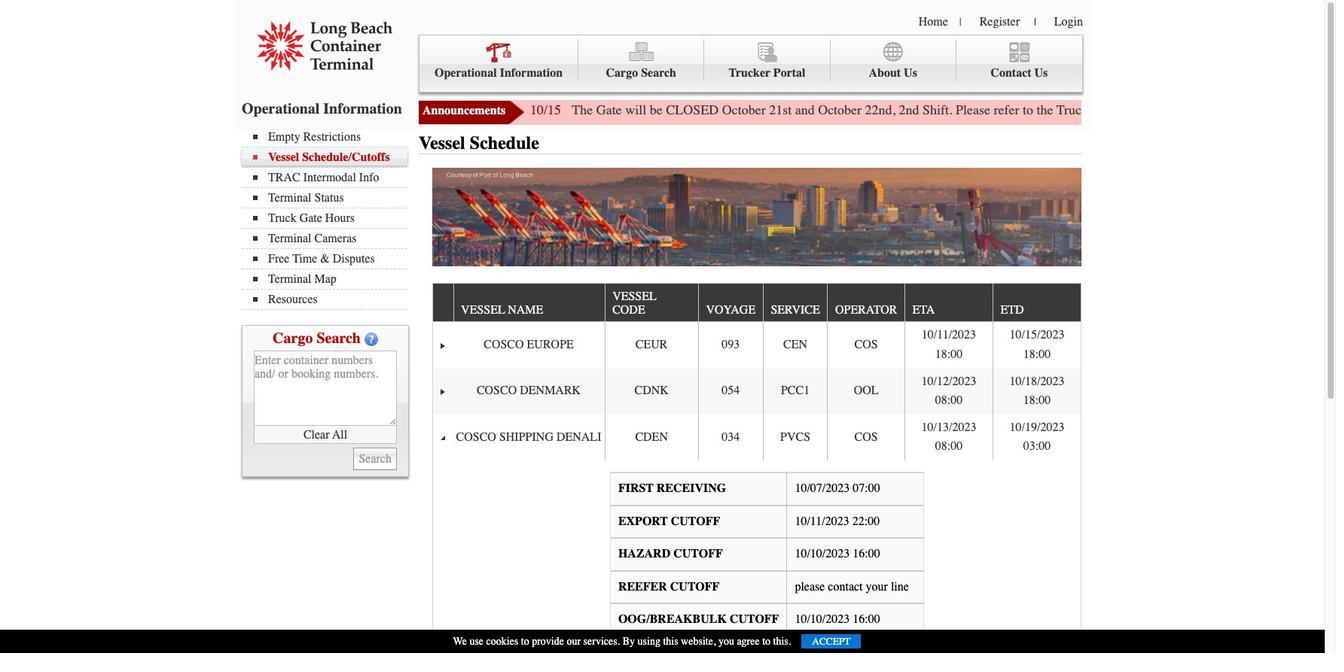 Task type: locate. For each thing, give the bounding box(es) containing it.
cookies
[[486, 636, 519, 649]]

login
[[1055, 15, 1083, 29]]

vessel schedule/cutoffs link
[[253, 151, 408, 164]]

0 vertical spatial 08:00
[[936, 394, 963, 408]]

cutoff down receiving on the bottom of page
[[671, 515, 720, 529]]

08:00 for 10/13/2023 08:00
[[936, 440, 963, 454]]

10/15 the gate will be closed october 21st and october 22nd, 2nd shift. please refer to the truck gate hours web page for further gate details 
[[530, 102, 1337, 118]]

clear
[[304, 428, 330, 442]]

cos cell down the ool
[[828, 415, 905, 461]]

1 horizontal spatial information
[[500, 66, 563, 80]]

information inside menu bar
[[500, 66, 563, 80]]

10/10/2023 16:00 down 10/11/2023 22:00
[[795, 548, 881, 561]]

cargo up will
[[606, 66, 638, 80]]

tree grid
[[433, 284, 1081, 654]]

0 vertical spatial cargo
[[606, 66, 638, 80]]

10/11/2023 down "eta" link
[[922, 329, 977, 342]]

truck right the the
[[1057, 102, 1089, 118]]

0 horizontal spatial to
[[521, 636, 529, 649]]

2 terminal from the top
[[268, 232, 312, 246]]

information up 10/15
[[500, 66, 563, 80]]

1 vertical spatial terminal
[[268, 232, 312, 246]]

5 cell from the left
[[828, 649, 905, 654]]

10/15/2023 18:00 cell
[[993, 323, 1081, 369]]

08:00 down 10/13/2023
[[936, 440, 963, 454]]

information up restrictions
[[323, 100, 402, 118]]

Enter container numbers and/ or booking numbers.  text field
[[254, 351, 397, 426]]

us
[[904, 66, 918, 80], [1035, 66, 1048, 80]]

0 horizontal spatial october
[[722, 102, 766, 118]]

and
[[795, 102, 815, 118]]

1 vertical spatial 10/10/2023
[[795, 614, 850, 627]]

by
[[623, 636, 635, 649]]

1 vertical spatial information
[[323, 100, 402, 118]]

0 horizontal spatial gate
[[300, 212, 322, 225]]

10/07/2023
[[795, 482, 850, 496]]

08:00 inside "10/12/2023 08:00"
[[936, 394, 963, 408]]

1 horizontal spatial us
[[1035, 66, 1048, 80]]

cosco
[[484, 338, 524, 352], [477, 385, 517, 398], [456, 431, 496, 444]]

denmark
[[520, 385, 581, 398]]

time
[[293, 252, 317, 266]]

1 vertical spatial 08:00
[[936, 440, 963, 454]]

10/10/2023 up "accept" 'button'
[[795, 614, 850, 627]]

hours inside the empty restrictions vessel schedule/cutoffs trac intermodal info terminal status truck gate hours terminal cameras free time & disputes terminal map resources
[[325, 212, 355, 225]]

1 horizontal spatial operational
[[435, 66, 497, 80]]

08:00 for 10/12/2023 08:00
[[936, 394, 963, 408]]

0 horizontal spatial |
[[960, 16, 962, 29]]

1 vertical spatial truck
[[268, 212, 297, 225]]

10/19/2023 03:00
[[1010, 421, 1065, 454]]

10/13/2023 08:00 cell
[[905, 415, 993, 461]]

to left the the
[[1023, 102, 1034, 118]]

hours
[[1121, 102, 1154, 118], [325, 212, 355, 225]]

1 vertical spatial 16:00
[[853, 614, 881, 627]]

18:00 down '10/15/2023' in the bottom of the page
[[1024, 348, 1051, 362]]

cos for 10/11/2023
[[855, 338, 878, 352]]

10/07/2023 07:00
[[795, 482, 881, 496]]

export
[[618, 515, 668, 529]]

vessel up ceur
[[613, 290, 657, 304]]

menu bar containing empty restrictions
[[242, 129, 415, 310]]

hours up the cameras
[[325, 212, 355, 225]]

0 vertical spatial terminal
[[268, 191, 312, 205]]

1 | from the left
[[960, 16, 962, 29]]

1 vertical spatial menu bar
[[242, 129, 415, 310]]

0 vertical spatial cargo search
[[606, 66, 677, 80]]

hours left web
[[1121, 102, 1154, 118]]

the
[[1037, 102, 1054, 118]]

cell
[[453, 649, 605, 654], [605, 649, 698, 654], [698, 649, 763, 654], [763, 649, 828, 654], [828, 649, 905, 654], [905, 649, 993, 654], [993, 649, 1081, 654]]

pcc1
[[781, 385, 810, 398]]

etd link
[[1001, 298, 1032, 322]]

vessel for name
[[461, 304, 505, 317]]

16:00 down your
[[853, 614, 881, 627]]

1 vertical spatial cargo search
[[273, 330, 361, 347]]

first
[[618, 482, 654, 496]]

cosco inside "cell"
[[456, 431, 496, 444]]

please
[[795, 581, 825, 594]]

1 october from the left
[[722, 102, 766, 118]]

1 vertical spatial 10/10/2023 16:00
[[795, 614, 881, 627]]

1 horizontal spatial operational information
[[435, 66, 563, 80]]

operational information up empty restrictions link
[[242, 100, 402, 118]]

cos cell down operator
[[828, 323, 905, 369]]

our
[[567, 636, 581, 649]]

0 vertical spatial 16:00
[[853, 548, 881, 561]]

row
[[433, 284, 1081, 323], [433, 323, 1081, 369], [433, 369, 1081, 415], [433, 415, 1081, 461], [433, 649, 1081, 654]]

cargo search up will
[[606, 66, 677, 80]]

terminal down trac on the top left of page
[[268, 191, 312, 205]]

cutoff up agree
[[730, 614, 779, 627]]

truck down trac on the top left of page
[[268, 212, 297, 225]]

2 row from the top
[[433, 323, 1081, 369]]

register
[[980, 15, 1020, 29]]

10/15
[[530, 102, 561, 118]]

1 horizontal spatial october
[[818, 102, 862, 118]]

None submit
[[354, 448, 397, 471]]

cargo search inside cargo search link
[[606, 66, 677, 80]]

2 october from the left
[[818, 102, 862, 118]]

etd
[[1001, 304, 1024, 317]]

0 horizontal spatial us
[[904, 66, 918, 80]]

vessel inside vessel name "link"
[[461, 304, 505, 317]]

1 horizontal spatial to
[[763, 636, 771, 649]]

18:00 up 10/12/2023
[[936, 348, 963, 362]]

further
[[1232, 102, 1269, 118]]

vessel left name
[[461, 304, 505, 317]]

cargo search down resources link
[[273, 330, 361, 347]]

1 horizontal spatial hours
[[1121, 102, 1154, 118]]

1 horizontal spatial 10/11/2023
[[922, 329, 977, 342]]

10/11/2023
[[922, 329, 977, 342], [795, 515, 850, 529]]

1 vertical spatial cargo
[[273, 330, 313, 347]]

clear all button
[[254, 426, 397, 445]]

| left login in the top of the page
[[1034, 16, 1037, 29]]

0 horizontal spatial operational information
[[242, 100, 402, 118]]

0 horizontal spatial operational
[[242, 100, 320, 118]]

vessel name
[[461, 304, 543, 317]]

tree grid containing vessel code
[[433, 284, 1081, 654]]

1 horizontal spatial truck
[[1057, 102, 1089, 118]]

cosco down the vessel name
[[484, 338, 524, 352]]

cosco left shipping
[[456, 431, 496, 444]]

0 vertical spatial 10/11/2023
[[922, 329, 977, 342]]

0 vertical spatial operational information
[[435, 66, 563, 80]]

10/11/2023 for 22:00
[[795, 515, 850, 529]]

accept
[[812, 637, 851, 648]]

1 cos cell from the top
[[828, 323, 905, 369]]

10/11/2023 22:00
[[795, 515, 880, 529]]

vessel down announcements
[[419, 133, 465, 154]]

us for about us
[[904, 66, 918, 80]]

10/15/2023
[[1010, 329, 1065, 342]]

0 horizontal spatial vessel
[[461, 304, 505, 317]]

10/10/2023 16:00 for hazard cutoff
[[795, 548, 881, 561]]

cosco europe cell
[[453, 323, 605, 369]]

cos cell
[[828, 323, 905, 369], [828, 415, 905, 461]]

cos
[[855, 338, 878, 352], [855, 431, 878, 444]]

1 us from the left
[[904, 66, 918, 80]]

1 10/10/2023 from the top
[[795, 548, 850, 561]]

0 horizontal spatial hours
[[325, 212, 355, 225]]

schedule
[[470, 133, 539, 154]]

operational up announcements
[[435, 66, 497, 80]]

10/10/2023 up please
[[795, 548, 850, 561]]

cargo search
[[606, 66, 677, 80], [273, 330, 361, 347]]

1 horizontal spatial search
[[641, 66, 677, 80]]

2 10/10/2023 from the top
[[795, 614, 850, 627]]

16:00 down 22:00
[[853, 548, 881, 561]]

2 vertical spatial cosco
[[456, 431, 496, 444]]

0 vertical spatial 10/10/2023 16:00
[[795, 548, 881, 561]]

10/19/2023 03:00 cell
[[993, 415, 1081, 461]]

1 vertical spatial search
[[317, 330, 361, 347]]

gate
[[596, 102, 622, 118], [1092, 102, 1118, 118], [300, 212, 322, 225]]

cden
[[635, 431, 668, 444]]

schedule/cutoffs
[[302, 151, 390, 164]]

10/13/2023
[[922, 421, 977, 435]]

10/10/2023 16:00
[[795, 548, 881, 561], [795, 614, 881, 627]]

18:00 for 10/11/2023 18:00
[[936, 348, 963, 362]]

row containing 10/11/2023 18:00
[[433, 323, 1081, 369]]

1 horizontal spatial menu bar
[[419, 35, 1083, 93]]

3 row from the top
[[433, 369, 1081, 415]]

10/10/2023
[[795, 548, 850, 561], [795, 614, 850, 627]]

oog/breakbulk cutoff
[[618, 614, 779, 627]]

0 vertical spatial cos cell
[[828, 323, 905, 369]]

pvcs cell
[[763, 415, 828, 461]]

0 vertical spatial menu bar
[[419, 35, 1083, 93]]

use
[[470, 636, 484, 649]]

truck inside the empty restrictions vessel schedule/cutoffs trac intermodal info terminal status truck gate hours terminal cameras free time & disputes terminal map resources
[[268, 212, 297, 225]]

vessel up trac on the top left of page
[[268, 151, 299, 164]]

cutoff up oog/breakbulk cutoff
[[670, 581, 720, 594]]

1 vertical spatial operational information
[[242, 100, 402, 118]]

2 08:00 from the top
[[936, 440, 963, 454]]

034 cell
[[698, 415, 763, 461]]

resources
[[268, 293, 318, 307]]

10/10/2023 for oog/breakbulk cutoff
[[795, 614, 850, 627]]

0 horizontal spatial vessel
[[268, 151, 299, 164]]

0 vertical spatial cos
[[855, 338, 878, 352]]

2 cos from the top
[[855, 431, 878, 444]]

1 horizontal spatial gate
[[596, 102, 622, 118]]

0 horizontal spatial 10/11/2023
[[795, 515, 850, 529]]

vessel name link
[[461, 298, 551, 322]]

2nd
[[899, 102, 920, 118]]

08:00 inside 10/13/2023 08:00
[[936, 440, 963, 454]]

menu bar containing operational information
[[419, 35, 1083, 93]]

all
[[332, 428, 347, 442]]

truck
[[1057, 102, 1089, 118], [268, 212, 297, 225]]

this.
[[773, 636, 791, 649]]

2 10/10/2023 16:00 from the top
[[795, 614, 881, 627]]

10/15/2023 18:00
[[1010, 329, 1065, 362]]

08:00 down 10/12/2023
[[936, 394, 963, 408]]

1 08:00 from the top
[[936, 394, 963, 408]]

| right "home" in the top of the page
[[960, 16, 962, 29]]

search down resources link
[[317, 330, 361, 347]]

10/11/2023 down 10/07/2023
[[795, 515, 850, 529]]

details
[[1298, 102, 1334, 118]]

2 vertical spatial terminal
[[268, 273, 312, 286]]

cos down ool cell
[[855, 431, 878, 444]]

row containing 10/12/2023 08:00
[[433, 369, 1081, 415]]

eta link
[[913, 298, 943, 322]]

7 cell from the left
[[993, 649, 1081, 654]]

cutoff
[[671, 515, 720, 529], [674, 548, 723, 561], [670, 581, 720, 594], [730, 614, 779, 627]]

1 vertical spatial cos
[[855, 431, 878, 444]]

resources link
[[253, 293, 408, 307]]

2 | from the left
[[1034, 16, 1037, 29]]

1 horizontal spatial |
[[1034, 16, 1037, 29]]

10/18/2023 18:00 cell
[[993, 369, 1081, 415]]

gate
[[1272, 102, 1295, 118]]

6 cell from the left
[[905, 649, 993, 654]]

10/10/2023 for hazard cutoff
[[795, 548, 850, 561]]

cosco for cosco europe
[[484, 338, 524, 352]]

menu bar
[[419, 35, 1083, 93], [242, 129, 415, 310]]

18:00 down the 10/18/2023
[[1024, 394, 1051, 408]]

free
[[268, 252, 290, 266]]

1 vertical spatial cosco
[[477, 385, 517, 398]]

4 cell from the left
[[763, 649, 828, 654]]

1 row from the top
[[433, 284, 1081, 323]]

us right contact
[[1035, 66, 1048, 80]]

1 vertical spatial hours
[[325, 212, 355, 225]]

0 vertical spatial operational
[[435, 66, 497, 80]]

cos down operator
[[855, 338, 878, 352]]

operational up empty
[[242, 100, 320, 118]]

18:00 inside the 10/18/2023 18:00
[[1024, 394, 1051, 408]]

1 cell from the left
[[453, 649, 605, 654]]

service
[[771, 304, 820, 317]]

1 horizontal spatial cargo search
[[606, 66, 677, 80]]

truck gate hours link
[[253, 212, 408, 225]]

1 vertical spatial 10/11/2023
[[795, 515, 850, 529]]

terminal cameras link
[[253, 232, 408, 246]]

0 horizontal spatial menu bar
[[242, 129, 415, 310]]

18:00 inside 10/11/2023 18:00
[[936, 348, 963, 362]]

07:00
[[853, 482, 881, 496]]

terminal
[[268, 191, 312, 205], [268, 232, 312, 246], [268, 273, 312, 286]]

vessel inside the empty restrictions vessel schedule/cutoffs trac intermodal info terminal status truck gate hours terminal cameras free time & disputes terminal map resources
[[268, 151, 299, 164]]

search
[[641, 66, 677, 80], [317, 330, 361, 347]]

2 cell from the left
[[605, 649, 698, 654]]

10/11/2023 inside cell
[[922, 329, 977, 342]]

operational information inside menu bar
[[435, 66, 563, 80]]

terminal up free
[[268, 232, 312, 246]]

information
[[500, 66, 563, 80], [323, 100, 402, 118]]

0 vertical spatial search
[[641, 66, 677, 80]]

cosco for cosco denmark
[[477, 385, 517, 398]]

october left 21st
[[722, 102, 766, 118]]

2 us from the left
[[1035, 66, 1048, 80]]

2 cos cell from the top
[[828, 415, 905, 461]]

to left this.
[[763, 636, 771, 649]]

22:00
[[853, 515, 880, 529]]

0 vertical spatial 10/10/2023
[[795, 548, 850, 561]]

cdnk
[[635, 385, 669, 398]]

21st
[[769, 102, 792, 118]]

restrictions
[[303, 130, 361, 144]]

cosco for cosco shipping denali
[[456, 431, 496, 444]]

october right and
[[818, 102, 862, 118]]

1 vertical spatial cos cell
[[828, 415, 905, 461]]

trucker portal link
[[705, 39, 831, 82]]

cutoff down export cutoff
[[674, 548, 723, 561]]

1 10/10/2023 16:00 from the top
[[795, 548, 881, 561]]

10/10/2023 16:00 up accept
[[795, 614, 881, 627]]

terminal map link
[[253, 273, 408, 286]]

4 row from the top
[[433, 415, 1081, 461]]

1 horizontal spatial vessel
[[419, 133, 465, 154]]

3 terminal from the top
[[268, 273, 312, 286]]

cosco left "denmark"
[[477, 385, 517, 398]]

1 16:00 from the top
[[853, 548, 881, 561]]

cdnk cell
[[605, 369, 698, 415]]

operational information link
[[420, 39, 579, 82]]

terminal up resources
[[268, 273, 312, 286]]

cosco denmark cell
[[453, 369, 605, 415]]

1 cos from the top
[[855, 338, 878, 352]]

1 horizontal spatial cargo
[[606, 66, 638, 80]]

cargo down resources
[[273, 330, 313, 347]]

cutoff for hazard cutoff
[[674, 548, 723, 561]]

search up be
[[641, 66, 677, 80]]

0 vertical spatial information
[[500, 66, 563, 80]]

cen cell
[[763, 323, 828, 369]]

cargo search link
[[579, 39, 705, 82]]

1 horizontal spatial vessel
[[613, 290, 657, 304]]

row group
[[433, 323, 1081, 654]]

18:00 for 10/18/2023 18:00
[[1024, 394, 1051, 408]]

empty
[[268, 130, 300, 144]]

0 vertical spatial cosco
[[484, 338, 524, 352]]

0 horizontal spatial truck
[[268, 212, 297, 225]]

18:00 inside '10/15/2023 18:00'
[[1024, 348, 1051, 362]]

2 16:00 from the top
[[853, 614, 881, 627]]

will
[[625, 102, 647, 118]]

3 cell from the left
[[698, 649, 763, 654]]

operational information up announcements
[[435, 66, 563, 80]]

us right about at the right
[[904, 66, 918, 80]]

to left provide
[[521, 636, 529, 649]]



Task type: vqa. For each thing, say whether or not it's contained in the screenshot.


Task type: describe. For each thing, give the bounding box(es) containing it.
map
[[315, 273, 337, 286]]

operational inside operational information link
[[435, 66, 497, 80]]

oog/breakbulk
[[618, 614, 727, 627]]

10/12/2023
[[922, 375, 977, 388]]

0 vertical spatial hours
[[1121, 102, 1154, 118]]

services.
[[584, 636, 620, 649]]

provide
[[532, 636, 564, 649]]

093
[[722, 338, 740, 352]]

cosco europe
[[484, 338, 574, 352]]

your
[[866, 581, 888, 594]]

ool cell
[[828, 369, 905, 415]]

trac intermodal info link
[[253, 171, 408, 185]]

03:00
[[1024, 440, 1051, 454]]

for
[[1213, 102, 1228, 118]]

the
[[572, 102, 593, 118]]

row group containing 10/11/2023 18:00
[[433, 323, 1081, 654]]

10/11/2023 18:00 cell
[[905, 323, 993, 369]]

row containing vessel code
[[433, 284, 1081, 323]]

pcc1 cell
[[763, 369, 828, 415]]

10/10/2023 16:00 for oog/breakbulk cutoff
[[795, 614, 881, 627]]

be
[[650, 102, 663, 118]]

gate inside the empty restrictions vessel schedule/cutoffs trac intermodal info terminal status truck gate hours terminal cameras free time & disputes terminal map resources
[[300, 212, 322, 225]]

info
[[359, 171, 379, 185]]

10/12/2023 08:00
[[922, 375, 977, 408]]

about us link
[[831, 39, 957, 82]]

contact
[[991, 66, 1032, 80]]

cos cell for 10/11/2023
[[828, 323, 905, 369]]

web
[[1158, 102, 1180, 118]]

trucker portal
[[729, 66, 806, 80]]

1 vertical spatial operational
[[242, 100, 320, 118]]

10/11/2023 18:00
[[922, 329, 977, 362]]

free time & disputes link
[[253, 252, 408, 266]]

0 horizontal spatial information
[[323, 100, 402, 118]]

this
[[663, 636, 679, 649]]

cosco denmark
[[477, 385, 581, 398]]

contact us link
[[957, 39, 1083, 82]]

1 terminal from the top
[[268, 191, 312, 205]]

search inside menu bar
[[641, 66, 677, 80]]

home link
[[919, 15, 948, 29]]

please
[[956, 102, 991, 118]]

us for contact us
[[1035, 66, 1048, 80]]

10/18/2023
[[1010, 375, 1065, 388]]

portal
[[774, 66, 806, 80]]

cos cell for 10/13/2023
[[828, 415, 905, 461]]

name
[[508, 304, 543, 317]]

empty restrictions link
[[253, 130, 408, 144]]

europe
[[527, 338, 574, 352]]

093 cell
[[698, 323, 763, 369]]

voyage link
[[706, 298, 763, 322]]

voyage
[[706, 304, 756, 317]]

website,
[[681, 636, 716, 649]]

cen
[[784, 338, 808, 352]]

home
[[919, 15, 948, 29]]

ool
[[854, 385, 879, 398]]

hazard cutoff
[[618, 548, 723, 561]]

0 horizontal spatial search
[[317, 330, 361, 347]]

cosco shipping denali
[[456, 431, 602, 444]]

ceur
[[636, 338, 668, 352]]

cosco shipping denali cell
[[453, 415, 605, 461]]

trac
[[268, 171, 300, 185]]

cargo inside menu bar
[[606, 66, 638, 80]]

0 vertical spatial truck
[[1057, 102, 1089, 118]]

cutoff for oog/breakbulk cutoff
[[730, 614, 779, 627]]

16:00 for hazard cutoff
[[853, 548, 881, 561]]

5 row from the top
[[433, 649, 1081, 654]]

line
[[891, 581, 909, 594]]

shift.
[[923, 102, 953, 118]]

18:00 for 10/15/2023 18:00
[[1024, 348, 1051, 362]]

cameras
[[315, 232, 357, 246]]

login link
[[1055, 15, 1083, 29]]

you
[[719, 636, 735, 649]]

refer
[[994, 102, 1020, 118]]

cutoff for export cutoff
[[671, 515, 720, 529]]

page
[[1184, 102, 1209, 118]]

eta
[[913, 304, 935, 317]]

closed
[[666, 102, 719, 118]]

row containing 10/13/2023 08:00
[[433, 415, 1081, 461]]

agree
[[737, 636, 760, 649]]

intermodal
[[303, 171, 356, 185]]

hazard
[[618, 548, 671, 561]]

2 horizontal spatial gate
[[1092, 102, 1118, 118]]

ceur cell
[[605, 323, 698, 369]]

10/12/2023 08:00 cell
[[905, 369, 993, 415]]

10/19/2023
[[1010, 421, 1065, 435]]

cden cell
[[605, 415, 698, 461]]

16:00 for oog/breakbulk cutoff
[[853, 614, 881, 627]]

accept button
[[802, 635, 861, 649]]

0 horizontal spatial cargo search
[[273, 330, 361, 347]]

terminal status link
[[253, 191, 408, 205]]

cutoff for reefer cutoff
[[670, 581, 720, 594]]

2 horizontal spatial to
[[1023, 102, 1034, 118]]

contact us
[[991, 66, 1048, 80]]

0 horizontal spatial cargo
[[273, 330, 313, 347]]

about us
[[869, 66, 918, 80]]

service link
[[771, 298, 828, 322]]

vessel for code
[[613, 290, 657, 304]]

034
[[722, 431, 740, 444]]

10/11/2023 for 18:00
[[922, 329, 977, 342]]

cos for 10/13/2023
[[855, 431, 878, 444]]

first receiving
[[618, 482, 726, 496]]

clear all
[[304, 428, 347, 442]]

reefer cutoff
[[618, 581, 720, 594]]

we
[[453, 636, 467, 649]]

shipping
[[499, 431, 554, 444]]

disputes
[[333, 252, 375, 266]]

054 cell
[[698, 369, 763, 415]]



